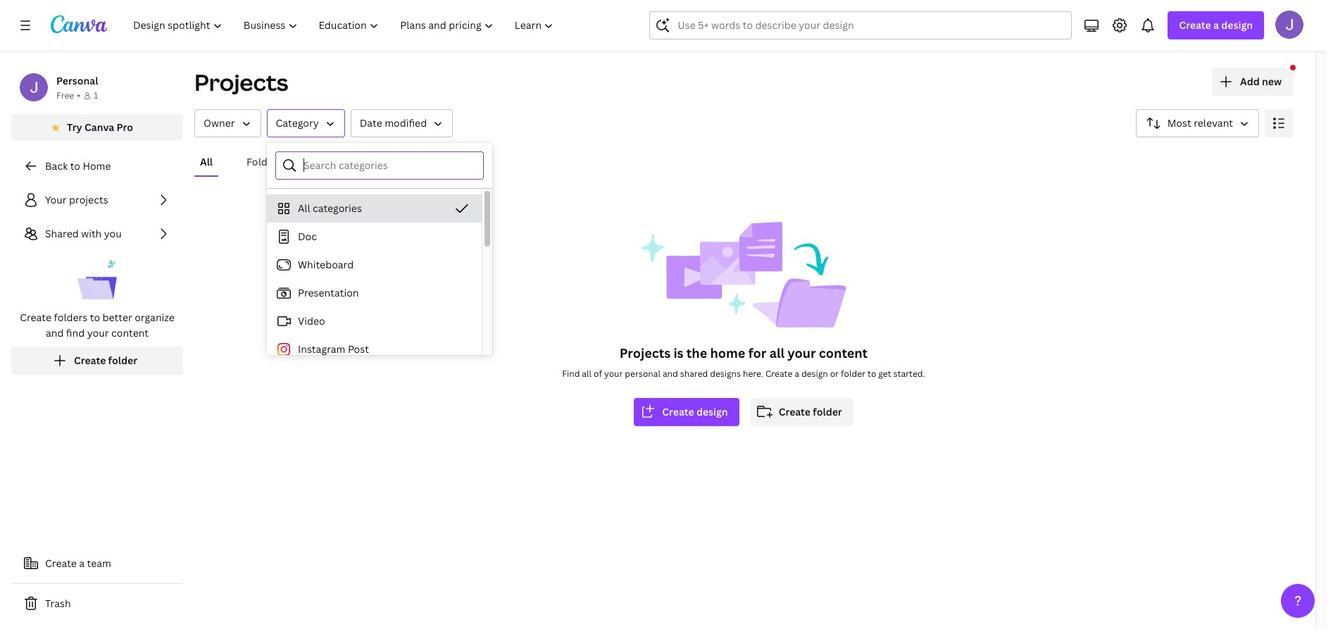 Task type: vqa. For each thing, say whether or not it's contained in the screenshot.
THE CONTENT inside 'Projects is the home for all your content Find all of your personal and shared designs here. Create a design or folder to get started.'
yes



Task type: describe. For each thing, give the bounding box(es) containing it.
categories
[[313, 202, 362, 215]]

folders
[[247, 155, 283, 168]]

a for design
[[1214, 18, 1220, 32]]

folders button
[[241, 149, 288, 175]]

instagram post
[[298, 342, 369, 356]]

folders
[[54, 311, 88, 324]]

top level navigation element
[[124, 11, 566, 39]]

create design
[[663, 405, 728, 419]]

projects for projects is the home for all your content find all of your personal and shared designs here. create a design or folder to get started.
[[620, 345, 671, 361]]

create a design
[[1180, 18, 1254, 32]]

video option
[[267, 307, 482, 335]]

•
[[77, 89, 80, 101]]

back to home link
[[11, 152, 183, 180]]

is
[[674, 345, 684, 361]]

whiteboard
[[298, 258, 354, 271]]

here.
[[743, 368, 764, 380]]

with
[[81, 227, 102, 240]]

and inside 'create folders to better organize and find your content'
[[46, 326, 64, 340]]

back to home
[[45, 159, 111, 173]]

1 vertical spatial your
[[788, 345, 816, 361]]

relevant
[[1194, 116, 1234, 130]]

Sort by button
[[1136, 109, 1260, 137]]

create folders to better organize and find your content
[[20, 311, 175, 340]]

list box containing all categories
[[267, 194, 482, 629]]

create inside button
[[663, 405, 694, 419]]

home
[[711, 345, 746, 361]]

home
[[83, 159, 111, 173]]

2 vertical spatial folder
[[813, 405, 843, 419]]

better
[[103, 311, 132, 324]]

team
[[87, 557, 111, 570]]

create folder for create folder 'button' to the top
[[74, 354, 137, 367]]

to inside projects is the home for all your content find all of your personal and shared designs here. create a design or folder to get started.
[[868, 368, 877, 380]]

design inside projects is the home for all your content find all of your personal and shared designs here. create a design or folder to get started.
[[802, 368, 828, 380]]

trash
[[45, 597, 71, 610]]

trash link
[[11, 590, 183, 618]]

2 vertical spatial your
[[605, 368, 623, 380]]

1 vertical spatial all
[[582, 368, 592, 380]]

shared
[[680, 368, 708, 380]]

Search categories search field
[[304, 152, 475, 179]]

1 horizontal spatial all
[[770, 345, 785, 361]]

projects for projects
[[194, 67, 289, 97]]

for
[[749, 345, 767, 361]]

all button
[[194, 149, 218, 175]]

designs button
[[311, 149, 360, 175]]

designs
[[710, 368, 741, 380]]

shared
[[45, 227, 79, 240]]

all categories
[[298, 202, 362, 215]]

your projects
[[45, 193, 108, 206]]

all for all
[[200, 155, 213, 168]]

of
[[594, 368, 602, 380]]

designs
[[316, 155, 354, 168]]

owner
[[204, 116, 235, 130]]

video button
[[267, 307, 482, 335]]

create design button
[[634, 398, 740, 426]]

all for all categories
[[298, 202, 310, 215]]

projects
[[69, 193, 108, 206]]

whiteboard button
[[267, 251, 482, 279]]

back
[[45, 159, 68, 173]]

date
[[360, 116, 382, 130]]

pro
[[117, 120, 133, 134]]

design inside button
[[697, 405, 728, 419]]

create inside dropdown button
[[1180, 18, 1212, 32]]

your projects link
[[11, 186, 183, 214]]

post
[[348, 342, 369, 356]]

videos
[[456, 155, 488, 168]]

the
[[687, 345, 708, 361]]

list containing your projects
[[11, 186, 183, 375]]

find
[[66, 326, 85, 340]]

add new button
[[1213, 68, 1294, 96]]

Date modified button
[[351, 109, 453, 137]]

create a team
[[45, 557, 111, 570]]



Task type: locate. For each thing, give the bounding box(es) containing it.
1 horizontal spatial design
[[802, 368, 828, 380]]

create folder button down find
[[11, 347, 183, 375]]

and left find
[[46, 326, 64, 340]]

create folder for the right create folder 'button'
[[779, 405, 843, 419]]

shared with you link
[[11, 220, 183, 248]]

add new
[[1241, 75, 1282, 88]]

a up the add new dropdown button
[[1214, 18, 1220, 32]]

2 vertical spatial a
[[79, 557, 85, 570]]

0 horizontal spatial all
[[582, 368, 592, 380]]

all up doc
[[298, 202, 310, 215]]

all
[[200, 155, 213, 168], [298, 202, 310, 215]]

modified
[[385, 116, 427, 130]]

1 horizontal spatial create folder button
[[751, 398, 854, 426]]

1 vertical spatial create folder button
[[751, 398, 854, 426]]

get
[[879, 368, 892, 380]]

0 horizontal spatial your
[[87, 326, 109, 340]]

to left better at left
[[90, 311, 100, 324]]

content down better at left
[[111, 326, 149, 340]]

0 vertical spatial to
[[70, 159, 80, 173]]

2 horizontal spatial to
[[868, 368, 877, 380]]

create folder
[[74, 354, 137, 367], [779, 405, 843, 419]]

create a design button
[[1168, 11, 1265, 39]]

all inside button
[[298, 202, 310, 215]]

design down designs
[[697, 405, 728, 419]]

doc button
[[267, 223, 482, 251]]

to right back
[[70, 159, 80, 173]]

and inside projects is the home for all your content find all of your personal and shared designs here. create a design or folder to get started.
[[663, 368, 678, 380]]

0 vertical spatial all
[[200, 155, 213, 168]]

all left the of
[[582, 368, 592, 380]]

create folder button down or
[[751, 398, 854, 426]]

add
[[1241, 75, 1260, 88]]

instagram post option
[[267, 335, 482, 364]]

and
[[46, 326, 64, 340], [663, 368, 678, 380]]

content inside projects is the home for all your content find all of your personal and shared designs here. create a design or folder to get started.
[[819, 345, 868, 361]]

your
[[45, 193, 67, 206]]

and down is on the right bottom of the page
[[663, 368, 678, 380]]

to left get
[[868, 368, 877, 380]]

started.
[[894, 368, 926, 380]]

create
[[1180, 18, 1212, 32], [20, 311, 51, 324], [74, 354, 106, 367], [766, 368, 793, 380], [663, 405, 694, 419], [779, 405, 811, 419], [45, 557, 77, 570]]

1 vertical spatial to
[[90, 311, 100, 324]]

1 vertical spatial content
[[819, 345, 868, 361]]

1 vertical spatial design
[[802, 368, 828, 380]]

a left or
[[795, 368, 800, 380]]

doc
[[298, 230, 317, 243]]

projects up the personal
[[620, 345, 671, 361]]

try canva pro button
[[11, 114, 183, 141]]

category
[[276, 116, 319, 130]]

most
[[1168, 116, 1192, 130]]

projects
[[194, 67, 289, 97], [620, 345, 671, 361]]

presentation
[[298, 286, 359, 299]]

design inside dropdown button
[[1222, 18, 1254, 32]]

1 vertical spatial projects
[[620, 345, 671, 361]]

presentation button
[[267, 279, 482, 307]]

all inside "button"
[[200, 155, 213, 168]]

create inside button
[[45, 557, 77, 570]]

a left team
[[79, 557, 85, 570]]

1 vertical spatial folder
[[841, 368, 866, 380]]

1 horizontal spatial and
[[663, 368, 678, 380]]

all down owner
[[200, 155, 213, 168]]

1
[[94, 89, 98, 101]]

create folder down 'create folders to better organize and find your content'
[[74, 354, 137, 367]]

0 horizontal spatial create folder
[[74, 354, 137, 367]]

personal
[[625, 368, 661, 380]]

try
[[67, 120, 82, 134]]

projects up owner button
[[194, 67, 289, 97]]

to inside 'create folders to better organize and find your content'
[[90, 311, 100, 324]]

a for team
[[79, 557, 85, 570]]

presentation option
[[267, 279, 482, 307]]

0 horizontal spatial design
[[697, 405, 728, 419]]

whiteboard option
[[267, 251, 482, 279]]

a inside projects is the home for all your content find all of your personal and shared designs here. create a design or folder to get started.
[[795, 368, 800, 380]]

0 horizontal spatial projects
[[194, 67, 289, 97]]

design left or
[[802, 368, 828, 380]]

2 horizontal spatial a
[[1214, 18, 1220, 32]]

canva
[[85, 120, 114, 134]]

all right for
[[770, 345, 785, 361]]

all categories option
[[267, 194, 482, 223]]

date modified
[[360, 116, 427, 130]]

a inside button
[[79, 557, 85, 570]]

folder down or
[[813, 405, 843, 419]]

free •
[[56, 89, 80, 101]]

content inside 'create folders to better organize and find your content'
[[111, 326, 149, 340]]

2 vertical spatial design
[[697, 405, 728, 419]]

new
[[1263, 75, 1282, 88]]

0 horizontal spatial create folder button
[[11, 347, 183, 375]]

0 vertical spatial projects
[[194, 67, 289, 97]]

0 vertical spatial all
[[770, 345, 785, 361]]

a
[[1214, 18, 1220, 32], [795, 368, 800, 380], [79, 557, 85, 570]]

content up or
[[819, 345, 868, 361]]

0 vertical spatial content
[[111, 326, 149, 340]]

instagram
[[298, 342, 346, 356]]

1 horizontal spatial your
[[605, 368, 623, 380]]

your right find
[[87, 326, 109, 340]]

all
[[770, 345, 785, 361], [582, 368, 592, 380]]

projects inside projects is the home for all your content find all of your personal and shared designs here. create a design or folder to get started.
[[620, 345, 671, 361]]

folder down better at left
[[108, 354, 137, 367]]

1 horizontal spatial content
[[819, 345, 868, 361]]

you
[[104, 227, 122, 240]]

1 horizontal spatial to
[[90, 311, 100, 324]]

Owner button
[[194, 109, 261, 137]]

0 horizontal spatial content
[[111, 326, 149, 340]]

content
[[111, 326, 149, 340], [819, 345, 868, 361]]

1 vertical spatial all
[[298, 202, 310, 215]]

create inside projects is the home for all your content find all of your personal and shared designs here. create a design or folder to get started.
[[766, 368, 793, 380]]

or
[[831, 368, 839, 380]]

folder right or
[[841, 368, 866, 380]]

list box
[[267, 194, 482, 629]]

0 vertical spatial folder
[[108, 354, 137, 367]]

Search search field
[[678, 12, 1044, 39]]

create folder down or
[[779, 405, 843, 419]]

list
[[11, 186, 183, 375]]

find
[[562, 368, 580, 380]]

your right the of
[[605, 368, 623, 380]]

0 horizontal spatial a
[[79, 557, 85, 570]]

2 horizontal spatial design
[[1222, 18, 1254, 32]]

instagram post button
[[267, 335, 482, 364]]

videos button
[[450, 149, 494, 175]]

0 vertical spatial and
[[46, 326, 64, 340]]

create a team button
[[11, 550, 183, 578]]

1 vertical spatial and
[[663, 368, 678, 380]]

images
[[388, 155, 422, 168]]

0 vertical spatial a
[[1214, 18, 1220, 32]]

1 horizontal spatial projects
[[620, 345, 671, 361]]

projects is the home for all your content find all of your personal and shared designs here. create a design or folder to get started.
[[562, 345, 926, 380]]

0 vertical spatial design
[[1222, 18, 1254, 32]]

create inside 'create folders to better organize and find your content'
[[20, 311, 51, 324]]

1 horizontal spatial a
[[795, 368, 800, 380]]

create folder button
[[11, 347, 183, 375], [751, 398, 854, 426]]

0 horizontal spatial to
[[70, 159, 80, 173]]

jacob simon image
[[1276, 11, 1304, 39]]

your
[[87, 326, 109, 340], [788, 345, 816, 361], [605, 368, 623, 380]]

most relevant
[[1168, 116, 1234, 130]]

images button
[[382, 149, 427, 175]]

folder
[[108, 354, 137, 367], [841, 368, 866, 380], [813, 405, 843, 419]]

try canva pro
[[67, 120, 133, 134]]

your right for
[[788, 345, 816, 361]]

1 horizontal spatial all
[[298, 202, 310, 215]]

0 horizontal spatial and
[[46, 326, 64, 340]]

all categories button
[[267, 194, 482, 223]]

1 horizontal spatial create folder
[[779, 405, 843, 419]]

free
[[56, 89, 74, 101]]

0 vertical spatial your
[[87, 326, 109, 340]]

personal
[[56, 74, 98, 87]]

doc option
[[267, 223, 482, 251]]

1 vertical spatial create folder
[[779, 405, 843, 419]]

to
[[70, 159, 80, 173], [90, 311, 100, 324], [868, 368, 877, 380]]

2 vertical spatial to
[[868, 368, 877, 380]]

design
[[1222, 18, 1254, 32], [802, 368, 828, 380], [697, 405, 728, 419]]

0 vertical spatial create folder button
[[11, 347, 183, 375]]

1 vertical spatial a
[[795, 368, 800, 380]]

2 horizontal spatial your
[[788, 345, 816, 361]]

folder inside projects is the home for all your content find all of your personal and shared designs here. create a design or folder to get started.
[[841, 368, 866, 380]]

create folder inside list
[[74, 354, 137, 367]]

Category button
[[267, 109, 345, 137]]

organize
[[135, 311, 175, 324]]

a inside dropdown button
[[1214, 18, 1220, 32]]

design left jacob simon image
[[1222, 18, 1254, 32]]

video
[[298, 314, 325, 328]]

None search field
[[650, 11, 1073, 39]]

0 vertical spatial create folder
[[74, 354, 137, 367]]

0 horizontal spatial all
[[200, 155, 213, 168]]

your inside 'create folders to better organize and find your content'
[[87, 326, 109, 340]]

shared with you
[[45, 227, 122, 240]]



